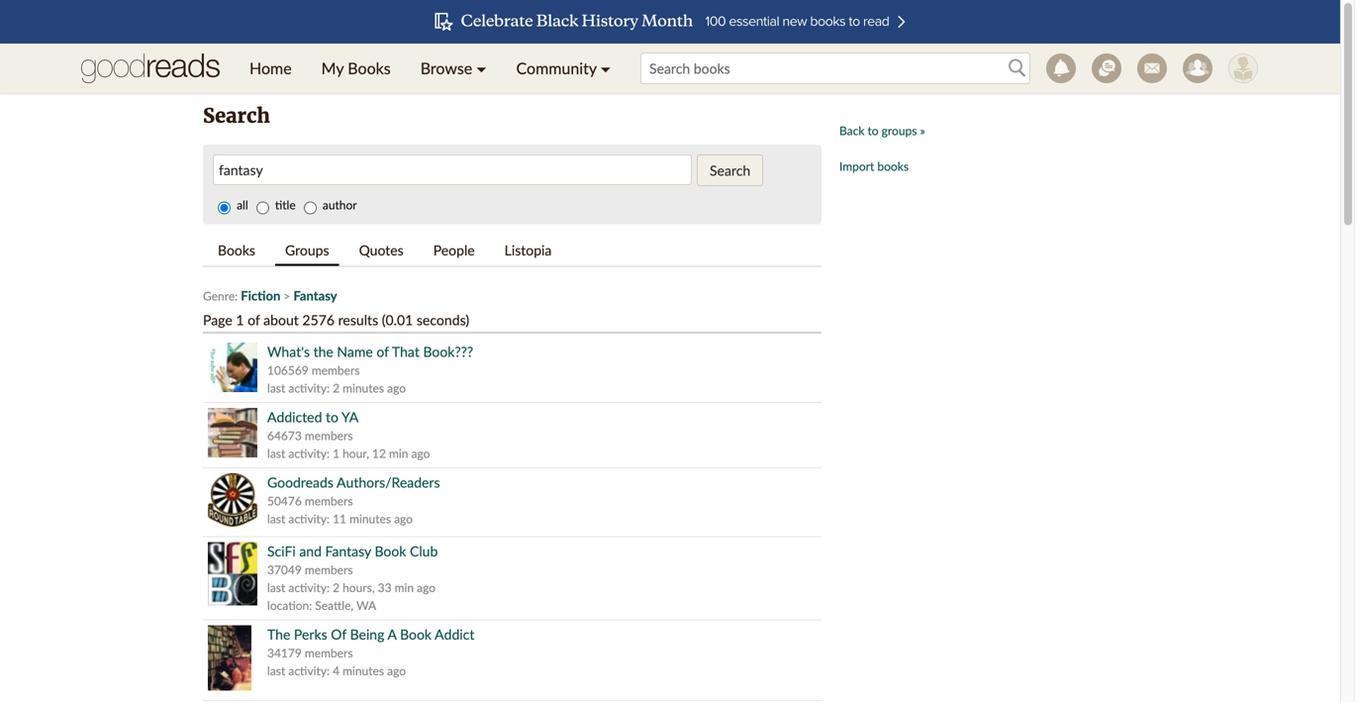 Task type: describe. For each thing, give the bounding box(es) containing it.
listopia
[[505, 242, 552, 258]]

4
[[333, 663, 340, 678]]

hours,
[[343, 580, 375, 595]]

last inside the perks of being a book addict 34179                   members last activity: 4 minutes ago
[[267, 663, 286, 678]]

members inside the perks of being a book addict 34179                   members last activity: 4 minutes ago
[[305, 646, 353, 660]]

fantasy link
[[294, 288, 337, 303]]

import
[[840, 159, 875, 173]]

my books
[[322, 58, 391, 78]]

to for ya
[[326, 408, 339, 425]]

last inside goodreads authors/readers 50476                   members last activity: 11 minutes ago
[[267, 511, 286, 526]]

of inside genre: fiction > fantasy page 1 of about 2576 results (0.01 seconds)
[[248, 311, 260, 328]]

minutes inside goodreads authors/readers 50476                   members last activity: 11 minutes ago
[[350, 511, 391, 526]]

name
[[337, 343, 373, 360]]

addicted to ya image
[[208, 408, 257, 457]]

browse ▾ button
[[406, 44, 502, 93]]

ago inside what's the name of that book??? 106569                   members last activity: 2 minutes ago
[[387, 381, 406, 395]]

goodreads authors/readers link
[[267, 474, 440, 491]]

min inside the scifi and fantasy book club 37049                   members last activity: 2 hours, 33 min ago location: seattle, wa
[[395, 580, 414, 595]]

Search for books to add to your shelves search field
[[641, 52, 1031, 84]]

50476
[[267, 494, 302, 508]]

ago inside the perks of being a book addict 34179                   members last activity: 4 minutes ago
[[387, 663, 406, 678]]

fiction
[[241, 288, 281, 303]]

fantasy inside the scifi and fantasy book club 37049                   members last activity: 2 hours, 33 min ago location: seattle, wa
[[325, 543, 371, 559]]

goodreads authors/readers 50476                   members last activity: 11 minutes ago
[[267, 474, 440, 526]]

members inside the scifi and fantasy book club 37049                   members last activity: 2 hours, 33 min ago location: seattle, wa
[[305, 562, 353, 577]]

title
[[272, 198, 299, 212]]

community ▾ button
[[502, 44, 626, 93]]

addicted to ya link
[[267, 408, 359, 425]]

last inside addicted to ya 64673                   members last activity: 1 hour, 12 min ago
[[267, 446, 286, 460]]

12
[[372, 446, 386, 460]]

activity: inside goodreads authors/readers 50476                   members last activity: 11 minutes ago
[[289, 511, 330, 526]]

genre: fiction > fantasy page 1 of about 2576 results (0.01 seconds)
[[203, 288, 470, 328]]

books inside menu
[[348, 58, 391, 78]]

people link
[[424, 236, 485, 264]]

scifi
[[267, 543, 296, 559]]

seconds)
[[417, 311, 470, 328]]

64673
[[267, 428, 302, 443]]

what's the name of that book??? 106569                   members last activity: 2 minutes ago
[[267, 343, 474, 395]]

34179
[[267, 646, 302, 660]]

scifi and fantasy book club link
[[267, 543, 438, 559]]

the perks of being a book a... image
[[208, 625, 252, 691]]

min inside addicted to ya 64673                   members last activity: 1 hour, 12 min ago
[[389, 446, 408, 460]]

activity: inside what's the name of that book??? 106569                   members last activity: 2 minutes ago
[[289, 381, 330, 395]]

ago inside addicted to ya 64673                   members last activity: 1 hour, 12 min ago
[[411, 446, 430, 460]]

>
[[284, 289, 291, 303]]

minutes inside what's the name of that book??? 106569                   members last activity: 2 minutes ago
[[343, 381, 384, 395]]

wa
[[357, 598, 376, 612]]

my books link
[[307, 44, 406, 93]]

terry turtle image
[[1229, 53, 1259, 83]]

club
[[410, 543, 438, 559]]

browse ▾
[[421, 58, 487, 78]]

▾ for browse ▾
[[477, 58, 487, 78]]

addicted
[[267, 408, 322, 425]]

hour,
[[343, 446, 369, 460]]

that
[[392, 343, 420, 360]]

what's the name of that book??? link
[[267, 343, 474, 360]]

browse
[[421, 58, 473, 78]]

notifications image
[[1047, 53, 1076, 83]]

last inside the scifi and fantasy book club 37049                   members last activity: 2 hours, 33 min ago location: seattle, wa
[[267, 580, 286, 595]]

books link
[[208, 236, 265, 264]]

a
[[388, 626, 397, 643]]

authors/readers
[[337, 474, 440, 491]]

▾ for community ▾
[[601, 58, 611, 78]]

1 inside genre: fiction > fantasy page 1 of about 2576 results (0.01 seconds)
[[236, 311, 244, 328]]

addict
[[435, 626, 475, 643]]

home link
[[235, 44, 307, 93]]

location:
[[267, 598, 312, 612]]

the
[[267, 626, 291, 643]]

Search by Book Title, Author, or ISBN text field
[[213, 154, 692, 185]]

book inside the scifi and fantasy book club 37049                   members last activity: 2 hours, 33 min ago location: seattle, wa
[[375, 543, 406, 559]]

book inside the perks of being a book addict 34179                   members last activity: 4 minutes ago
[[400, 626, 432, 643]]

members inside goodreads authors/readers 50476                   members last activity: 11 minutes ago
[[305, 494, 353, 508]]

106569
[[267, 363, 309, 377]]

and
[[299, 543, 322, 559]]

scifi and fantasy book club 37049                   members last activity: 2 hours, 33 min ago location: seattle, wa
[[267, 543, 438, 612]]

genre:
[[203, 289, 238, 303]]

what's
[[267, 343, 310, 360]]



Task type: vqa. For each thing, say whether or not it's contained in the screenshot.
third ACTIVITY: from the bottom of the page
yes



Task type: locate. For each thing, give the bounding box(es) containing it.
last down 34179
[[267, 663, 286, 678]]

to
[[868, 123, 879, 138], [326, 408, 339, 425]]

2 vertical spatial minutes
[[343, 663, 384, 678]]

back to groups »
[[840, 123, 926, 138]]

min right the 33
[[395, 580, 414, 595]]

activity: down "50476"
[[289, 511, 330, 526]]

community ▾
[[516, 58, 611, 78]]

0 vertical spatial of
[[248, 311, 260, 328]]

3 last from the top
[[267, 511, 286, 526]]

3 activity: from the top
[[289, 511, 330, 526]]

page
[[203, 311, 233, 328]]

2 2 from the top
[[333, 580, 340, 595]]

quotes link
[[349, 236, 414, 264]]

of
[[331, 626, 347, 643]]

ago down that
[[387, 381, 406, 395]]

people
[[434, 242, 475, 258]]

book left club
[[375, 543, 406, 559]]

0 vertical spatial books
[[348, 58, 391, 78]]

1 ▾ from the left
[[477, 58, 487, 78]]

fantasy
[[294, 288, 337, 303], [325, 543, 371, 559]]

fantasy down 11
[[325, 543, 371, 559]]

book???
[[423, 343, 474, 360]]

members inside what's the name of that book??? 106569                   members last activity: 2 minutes ago
[[312, 363, 360, 377]]

1 horizontal spatial ▾
[[601, 58, 611, 78]]

1 left hour,
[[333, 446, 340, 460]]

last down 37049
[[267, 580, 286, 595]]

None radio
[[218, 201, 231, 214]]

menu containing home
[[235, 44, 626, 93]]

activity: left 4
[[289, 663, 330, 678]]

ya
[[342, 408, 359, 425]]

1 last from the top
[[267, 381, 286, 395]]

to right back
[[868, 123, 879, 138]]

perks
[[294, 626, 327, 643]]

▾ right browse
[[477, 58, 487, 78]]

the perks of being a book addict link
[[267, 626, 475, 643]]

0 vertical spatial fantasy
[[294, 288, 337, 303]]

activity: inside addicted to ya 64673                   members last activity: 1 hour, 12 min ago
[[289, 446, 330, 460]]

1 vertical spatial fantasy
[[325, 543, 371, 559]]

2 activity: from the top
[[289, 446, 330, 460]]

members down the
[[312, 363, 360, 377]]

to left ya
[[326, 408, 339, 425]]

groups
[[882, 123, 917, 138]]

ago down a
[[387, 663, 406, 678]]

of down fiction
[[248, 311, 260, 328]]

menu
[[235, 44, 626, 93]]

books
[[878, 159, 909, 173]]

ago inside goodreads authors/readers 50476                   members last activity: 11 minutes ago
[[394, 511, 413, 526]]

ago right 12
[[411, 446, 430, 460]]

author
[[320, 198, 357, 212]]

2 inside the scifi and fantasy book club 37049                   members last activity: 2 hours, 33 min ago location: seattle, wa
[[333, 580, 340, 595]]

1 horizontal spatial to
[[868, 123, 879, 138]]

1 horizontal spatial 1
[[333, 446, 340, 460]]

activity: inside the perks of being a book addict 34179                   members last activity: 4 minutes ago
[[289, 663, 330, 678]]

listopia link
[[495, 236, 562, 264]]

1 vertical spatial 1
[[333, 446, 340, 460]]

activity: up goodreads
[[289, 446, 330, 460]]

37049
[[267, 562, 302, 577]]

2 ▾ from the left
[[601, 58, 611, 78]]

1 vertical spatial books
[[218, 242, 256, 258]]

2 up addicted to ya link on the left
[[333, 381, 340, 395]]

groups
[[285, 242, 329, 258]]

1 vertical spatial 2
[[333, 580, 340, 595]]

community
[[516, 58, 597, 78]]

1 activity: from the top
[[289, 381, 330, 395]]

book
[[375, 543, 406, 559], [400, 626, 432, 643]]

▾ right the community
[[601, 58, 611, 78]]

members
[[312, 363, 360, 377], [305, 428, 353, 443], [305, 494, 353, 508], [305, 562, 353, 577], [305, 646, 353, 660]]

minutes inside the perks of being a book addict 34179                   members last activity: 4 minutes ago
[[343, 663, 384, 678]]

import books
[[840, 159, 909, 173]]

fantasy up "2576"
[[294, 288, 337, 303]]

4 last from the top
[[267, 580, 286, 595]]

my group discussions image
[[1092, 53, 1122, 83]]

scifi and fantasy book club image
[[208, 542, 257, 606]]

addicted to ya 64673                   members last activity: 1 hour, 12 min ago
[[267, 408, 430, 460]]

0 vertical spatial book
[[375, 543, 406, 559]]

ago up club
[[394, 511, 413, 526]]

ago inside the scifi and fantasy book club 37049                   members last activity: 2 hours, 33 min ago location: seattle, wa
[[417, 580, 436, 595]]

members down addicted to ya link on the left
[[305, 428, 353, 443]]

1 vertical spatial of
[[377, 343, 389, 360]]

members up 4
[[305, 646, 353, 660]]

results
[[338, 311, 378, 328]]

home
[[250, 58, 292, 78]]

0 horizontal spatial ▾
[[477, 58, 487, 78]]

of left that
[[377, 343, 389, 360]]

fantasy inside genre: fiction > fantasy page 1 of about 2576 results (0.01 seconds)
[[294, 288, 337, 303]]

goodreads
[[267, 474, 334, 491]]

5 last from the top
[[267, 663, 286, 678]]

search
[[203, 103, 270, 128]]

»
[[921, 123, 926, 138]]

quotes
[[359, 242, 404, 258]]

0 vertical spatial to
[[868, 123, 879, 138]]

goodreads authors/readers image
[[208, 473, 257, 527]]

0 vertical spatial 1
[[236, 311, 244, 328]]

last
[[267, 381, 286, 395], [267, 446, 286, 460], [267, 511, 286, 526], [267, 580, 286, 595], [267, 663, 286, 678]]

books right "my"
[[348, 58, 391, 78]]

members inside addicted to ya 64673                   members last activity: 1 hour, 12 min ago
[[305, 428, 353, 443]]

0 horizontal spatial 1
[[236, 311, 244, 328]]

to inside addicted to ya 64673                   members last activity: 1 hour, 12 min ago
[[326, 408, 339, 425]]

import books link
[[840, 159, 909, 173]]

members down and on the left bottom
[[305, 562, 353, 577]]

1 vertical spatial to
[[326, 408, 339, 425]]

books
[[348, 58, 391, 78], [218, 242, 256, 258]]

activity: up location:
[[289, 580, 330, 595]]

last down 64673
[[267, 446, 286, 460]]

book right a
[[400, 626, 432, 643]]

friend requests image
[[1183, 53, 1213, 83]]

None submit
[[697, 154, 764, 186]]

last down 106569
[[267, 381, 286, 395]]

back to groups » link
[[840, 123, 926, 138]]

min right 12
[[389, 446, 408, 460]]

minutes
[[343, 381, 384, 395], [350, 511, 391, 526], [343, 663, 384, 678]]

0 horizontal spatial to
[[326, 408, 339, 425]]

2 inside what's the name of that book??? 106569                   members last activity: 2 minutes ago
[[333, 381, 340, 395]]

0 horizontal spatial books
[[218, 242, 256, 258]]

4 activity: from the top
[[289, 580, 330, 595]]

minutes right 4
[[343, 663, 384, 678]]

1 horizontal spatial books
[[348, 58, 391, 78]]

my
[[322, 58, 344, 78]]

last down "50476"
[[267, 511, 286, 526]]

seattle,
[[315, 598, 354, 612]]

back
[[840, 123, 865, 138]]

min
[[389, 446, 408, 460], [395, 580, 414, 595]]

Search books text field
[[641, 52, 1031, 84]]

activity: down 106569
[[289, 381, 330, 395]]

members up 11
[[305, 494, 353, 508]]

2
[[333, 381, 340, 395], [333, 580, 340, 595]]

1 inside addicted to ya 64673                   members last activity: 1 hour, 12 min ago
[[333, 446, 340, 460]]

of
[[248, 311, 260, 328], [377, 343, 389, 360]]

11
[[333, 511, 347, 526]]

0 horizontal spatial of
[[248, 311, 260, 328]]

5 activity: from the top
[[289, 663, 330, 678]]

1
[[236, 311, 244, 328], [333, 446, 340, 460]]

the
[[314, 343, 334, 360]]

about
[[264, 311, 299, 328]]

0 vertical spatial 2
[[333, 381, 340, 395]]

last inside what's the name of that book??? 106569                   members last activity: 2 minutes ago
[[267, 381, 286, 395]]

being
[[350, 626, 385, 643]]

▾
[[477, 58, 487, 78], [601, 58, 611, 78]]

all
[[234, 198, 251, 212]]

(0.01
[[382, 311, 413, 328]]

inbox image
[[1138, 53, 1168, 83]]

1 right page
[[236, 311, 244, 328]]

minutes right 11
[[350, 511, 391, 526]]

0 vertical spatial minutes
[[343, 381, 384, 395]]

of inside what's the name of that book??? 106569                   members last activity: 2 minutes ago
[[377, 343, 389, 360]]

0 vertical spatial min
[[389, 446, 408, 460]]

to for groups
[[868, 123, 879, 138]]

ago down club
[[417, 580, 436, 595]]

ago
[[387, 381, 406, 395], [411, 446, 430, 460], [394, 511, 413, 526], [417, 580, 436, 595], [387, 663, 406, 678]]

books down all on the top left
[[218, 242, 256, 258]]

activity: inside the scifi and fantasy book club 37049                   members last activity: 2 hours, 33 min ago location: seattle, wa
[[289, 580, 330, 595]]

fiction link
[[241, 288, 281, 303]]

1 vertical spatial book
[[400, 626, 432, 643]]

what's the name of that boo... image
[[208, 343, 257, 392]]

1 horizontal spatial of
[[377, 343, 389, 360]]

the perks of being a book addict 34179                   members last activity: 4 minutes ago
[[267, 626, 475, 678]]

1 2 from the top
[[333, 381, 340, 395]]

1 vertical spatial min
[[395, 580, 414, 595]]

2 up seattle,
[[333, 580, 340, 595]]

2576
[[302, 311, 335, 328]]

activity:
[[289, 381, 330, 395], [289, 446, 330, 460], [289, 511, 330, 526], [289, 580, 330, 595], [289, 663, 330, 678]]

1 vertical spatial minutes
[[350, 511, 391, 526]]

33
[[378, 580, 392, 595]]

None radio
[[256, 201, 269, 214], [304, 201, 317, 214], [256, 201, 269, 214], [304, 201, 317, 214]]

minutes up ya
[[343, 381, 384, 395]]

2 last from the top
[[267, 446, 286, 460]]



